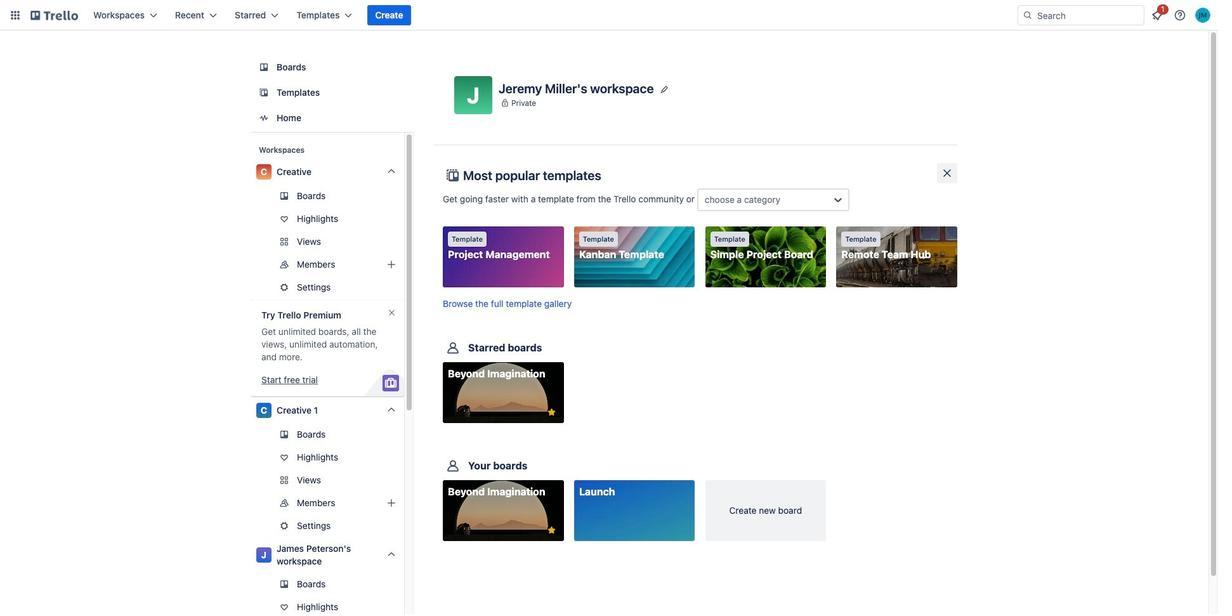 Task type: locate. For each thing, give the bounding box(es) containing it.
template board image
[[256, 85, 272, 100]]

board image
[[256, 60, 272, 75]]

1 vertical spatial forward image
[[402, 496, 417, 511]]

0 vertical spatial forward image
[[402, 234, 417, 249]]

3 forward image from the top
[[402, 473, 417, 488]]

2 forward image from the top
[[402, 496, 417, 511]]

open information menu image
[[1174, 9, 1187, 22]]

1 forward image from the top
[[402, 234, 417, 249]]

click to unstar this board. it will be removed from your starred list. image
[[546, 407, 558, 418]]

home image
[[256, 110, 272, 126]]

forward image
[[402, 257, 417, 272], [402, 280, 417, 295], [402, 473, 417, 488], [402, 518, 417, 534]]

2 forward image from the top
[[402, 280, 417, 295]]

1 forward image from the top
[[402, 257, 417, 272]]

search image
[[1023, 10, 1033, 20]]

jeremy miller (jeremymiller198) image
[[1195, 8, 1211, 23]]

1 notification image
[[1150, 8, 1165, 23]]

forward image
[[402, 234, 417, 249], [402, 496, 417, 511]]

Search field
[[1018, 5, 1145, 25]]



Task type: vqa. For each thing, say whether or not it's contained in the screenshot.
the bottommost forward image
yes



Task type: describe. For each thing, give the bounding box(es) containing it.
click to unstar this board. it will be removed from your starred list. image
[[546, 525, 558, 536]]

back to home image
[[30, 5, 78, 25]]

add image
[[384, 496, 399, 511]]

4 forward image from the top
[[402, 518, 417, 534]]

add image
[[384, 257, 399, 272]]

primary element
[[0, 0, 1218, 30]]



